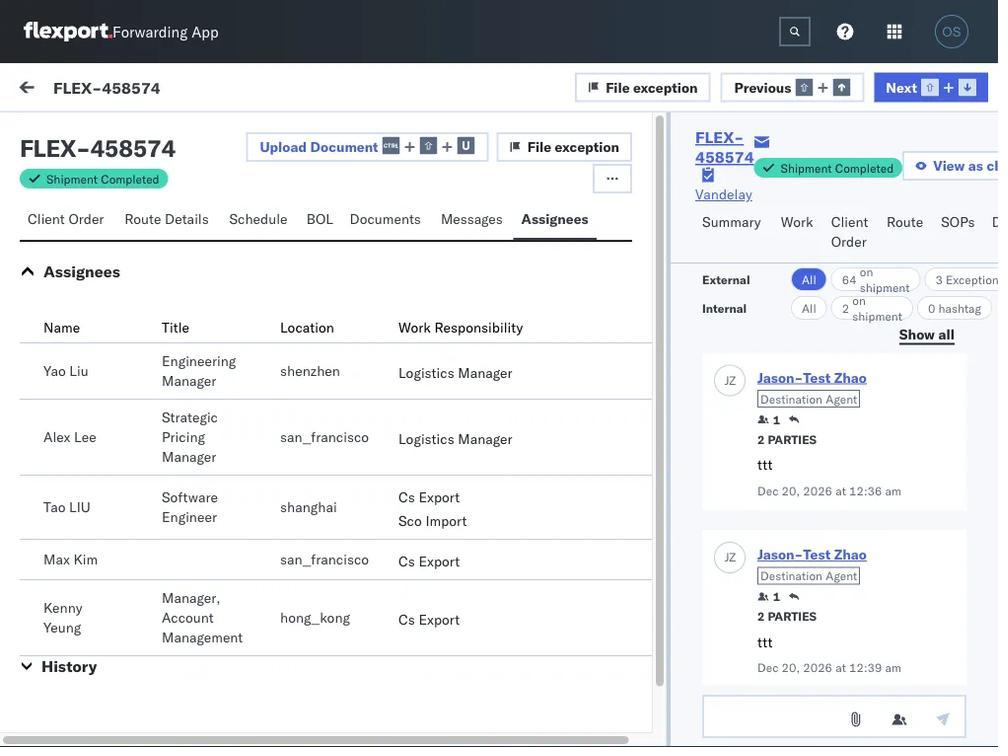 Task type: describe. For each thing, give the bounding box(es) containing it.
title
[[162, 319, 190, 336]]

1 jason-test zhao from the top
[[96, 214, 200, 231]]

0 horizontal spatial shipment
[[46, 171, 98, 186]]

order for the left client order button
[[68, 210, 104, 228]]

exception
[[947, 272, 999, 287]]

software
[[162, 489, 218, 506]]

1 vertical spatial exception
[[555, 138, 620, 155]]

next button
[[875, 72, 989, 102]]

external (0) button
[[24, 116, 124, 155]]

history
[[41, 656, 97, 676]]

assignees inside button
[[522, 210, 589, 228]]

show all
[[900, 325, 956, 343]]

document
[[310, 138, 379, 155]]

my
[[20, 76, 51, 103]]

previous
[[735, 78, 792, 96]]

2 jason-test zhao from the top
[[96, 303, 200, 320]]

yao
[[43, 362, 66, 380]]

1 for ttt dec 20, 2026 at 12:39 am
[[774, 589, 781, 604]]

- for dec 20, 2026, 12:36 am pst
[[554, 230, 563, 247]]

on for 64
[[860, 264, 874, 279]]

0 horizontal spatial message
[[61, 171, 109, 186]]

2 logistics manager from the top
[[399, 430, 513, 448]]

summary
[[703, 213, 762, 230]]

hashtag
[[939, 301, 982, 315]]

1 horizontal spatial client order button
[[824, 204, 880, 263]]

cs export sco import
[[399, 489, 467, 530]]

am for ttt dec 20, 2026 at 12:39 am
[[886, 660, 902, 675]]

3 export from the top
[[419, 611, 460, 628]]

shenzhen
[[280, 362, 341, 380]]

max
[[43, 551, 70, 568]]

1 horizontal spatial assignees button
[[514, 201, 597, 240]]

responsibility
[[435, 319, 523, 336]]

strategic pricing manager
[[162, 409, 218, 465]]

message for message list
[[229, 125, 287, 143]]

work for related
[[813, 171, 839, 186]]

liu
[[69, 498, 91, 516]]

upload document
[[260, 138, 379, 155]]

shipment for 64 on shipment
[[860, 280, 910, 295]]

documents
[[350, 210, 421, 228]]

dec inside ttt dec 20, 2026 at 12:36 am
[[758, 483, 779, 498]]

vandelay
[[696, 186, 753, 203]]

0 horizontal spatial completed
[[101, 171, 160, 186]]

2 17, from the top
[[369, 585, 391, 602]]

schedule
[[229, 210, 288, 228]]

1 logistics manager from the top
[[399, 364, 513, 382]]

am for 12:33
[[478, 407, 500, 424]]

dec inside ttt dec 20, 2026 at 12:39 am
[[758, 660, 779, 675]]

2 san_francisco from the top
[[280, 551, 369, 568]]

all
[[939, 325, 956, 343]]

upload document button
[[246, 132, 489, 162]]

import
[[426, 512, 467, 530]]

64 on shipment
[[843, 264, 910, 295]]

0 horizontal spatial client order button
[[20, 201, 117, 240]]

zhao up manager,
[[169, 569, 200, 586]]

2026, down documents
[[394, 230, 433, 247]]

as
[[969, 157, 984, 174]]

category
[[555, 171, 603, 186]]

ttt inside ttt dec 20, 2026 at 12:36 am
[[758, 456, 773, 473]]

list
[[291, 125, 315, 143]]

flex- inside flex- 458574 link
[[696, 127, 745, 147]]

internal for internal (0)
[[132, 125, 181, 143]]

1 vertical spatial assignees
[[43, 262, 120, 281]]

related work item/shipment
[[769, 171, 923, 186]]

12:39
[[850, 660, 883, 675]]

zhao up the engineer
[[169, 480, 200, 498]]

sops
[[942, 213, 976, 230]]

message list
[[229, 125, 315, 143]]

forwarding
[[113, 22, 188, 41]]

previous button
[[721, 72, 865, 102]]

1 horizontal spatial shipment completed
[[781, 160, 895, 175]]

(0) for internal (0)
[[184, 125, 210, 143]]

documents button
[[342, 201, 433, 240]]

0 horizontal spatial 12:36
[[436, 230, 475, 247]]

messages button
[[433, 201, 514, 240]]

details
[[165, 210, 209, 228]]

1 6:47 from the top
[[436, 496, 466, 513]]

2 inside the 2 on shipment
[[843, 301, 850, 315]]

vandelay link
[[696, 185, 753, 204]]

2026, left 12:33
[[394, 407, 433, 424]]

history button
[[41, 656, 97, 676]]

schedule button
[[222, 201, 299, 240]]

dec 20, 2026, 12:33 am pst
[[341, 407, 528, 424]]

ttt dec 20, 2026 at 12:36 am
[[758, 456, 902, 498]]

1 button for ttt dec 20, 2026 at 12:39 am
[[758, 589, 781, 605]]

agent for ttt dec 20, 2026 at 12:39 am
[[826, 569, 858, 583]]

my work
[[20, 76, 107, 103]]

2 export from the top
[[419, 553, 460, 570]]

- for dec 8, 2026, 6:39 pm pst
[[554, 674, 563, 691]]

forwarding app
[[113, 22, 219, 41]]

work for my
[[57, 76, 107, 103]]

8,
[[369, 674, 382, 691]]

2 for ttt dec 20, 2026 at 12:39 am
[[758, 609, 765, 624]]

1 horizontal spatial shipment
[[781, 160, 833, 175]]

flex
[[20, 133, 76, 163]]

manager,
[[162, 589, 221, 607]]

engineer
[[162, 508, 217, 526]]

2 cs export from the top
[[399, 611, 460, 628]]

flexport. image
[[24, 22, 113, 41]]

show all button
[[888, 320, 967, 349]]

12:35
[[436, 318, 475, 336]]

manager down 12:33
[[458, 430, 513, 448]]

zhao up engineering
[[169, 303, 200, 320]]

flex - 458574
[[20, 133, 176, 163]]

2 parties for ttt dec 20, 2026 at 12:39 am
[[758, 609, 817, 624]]

3 test from the top
[[59, 603, 83, 620]]

6:39
[[428, 674, 458, 691]]

jason-test zhao button for ttt dec 20, 2026 at 12:36 am
[[758, 369, 868, 386]]

bol
[[307, 210, 334, 228]]

2 parties for ttt dec 20, 2026 at 12:36 am
[[758, 432, 817, 447]]

shipment for 2 on shipment
[[853, 308, 903, 323]]

cs inside cs export sco import
[[399, 489, 415, 506]]

upload
[[260, 138, 307, 155]]

1 for ttt dec 20, 2026 at 12:36 am
[[774, 412, 781, 427]]

0 vertical spatial file
[[606, 78, 630, 96]]

route details button
[[117, 201, 222, 240]]

dec 8, 2026, 6:39 pm pst
[[341, 674, 510, 691]]

view as cl button
[[903, 151, 999, 181]]

name
[[43, 319, 80, 336]]

work for work responsibility
[[399, 319, 431, 336]]

location
[[280, 319, 334, 336]]

flex-458574
[[53, 77, 161, 97]]

am for 12:36
[[478, 230, 500, 247]]

ttt dec 20, 2026 at 12:39 am
[[758, 633, 902, 675]]

item/shipment
[[842, 171, 923, 186]]

cl
[[988, 157, 999, 174]]

manager, account management
[[162, 589, 243, 646]]

1 vertical spatial file
[[528, 138, 552, 155]]

12:33
[[436, 407, 475, 424]]

route for route details
[[125, 210, 161, 228]]

liu
[[69, 362, 89, 380]]

1 vertical spatial assignees button
[[43, 262, 120, 281]]

lee
[[74, 428, 96, 446]]

2026, left 12:35 at the top of page
[[394, 318, 433, 336]]

external for external
[[703, 272, 751, 287]]

agent for ttt dec 20, 2026 at 12:36 am
[[826, 391, 858, 406]]

order for the rightmost client order button
[[832, 233, 867, 250]]

yeung
[[43, 619, 81, 636]]

tao
[[43, 498, 66, 516]]

route for route
[[887, 213, 924, 230]]

internal for internal
[[703, 301, 747, 315]]

zhao left schedule
[[169, 214, 200, 231]]



Task type: vqa. For each thing, say whether or not it's contained in the screenshot.
Los within the Confirm Pickup from Los Angeles, CA
no



Task type: locate. For each thing, give the bounding box(es) containing it.
1 vertical spatial at
[[836, 660, 847, 675]]

cs up dec 8, 2026, 6:39 pm pst
[[399, 611, 415, 628]]

summary button
[[695, 204, 774, 263]]

work inside button
[[782, 213, 814, 230]]

1 vertical spatial all button
[[792, 296, 828, 320]]

0 horizontal spatial work
[[57, 76, 107, 103]]

0 horizontal spatial shipment completed
[[46, 171, 160, 186]]

messages
[[441, 210, 503, 228]]

2026, right 8,
[[386, 674, 424, 691]]

20, inside ttt dec 20, 2026 at 12:36 am
[[782, 483, 801, 498]]

0 horizontal spatial internal
[[132, 125, 181, 143]]

bol button
[[299, 201, 342, 240]]

0 vertical spatial 1
[[774, 412, 781, 427]]

jason-test zhao button for ttt dec 20, 2026 at 12:39 am
[[758, 546, 868, 563]]

show
[[900, 325, 936, 343]]

2026 inside ttt dec 20, 2026 at 12:36 am
[[804, 483, 833, 498]]

4 jason-test zhao from the top
[[96, 480, 200, 498]]

2 vertical spatial message
[[61, 171, 109, 186]]

6:47 right the sco
[[436, 496, 466, 513]]

resize handle column header for message
[[308, 165, 332, 747]]

dec 20, 2026, 12:36 am pst
[[341, 230, 528, 247]]

export inside cs export sco import
[[419, 489, 460, 506]]

parties up ttt dec 20, 2026 at 12:39 am
[[768, 609, 817, 624]]

1 17, from the top
[[369, 496, 391, 513]]

2 horizontal spatial message
[[229, 125, 287, 143]]

account
[[162, 609, 214, 626]]

2026 for ttt dec 20, 2026 at 12:36 am
[[804, 483, 833, 498]]

dec 17, 2026, 6:47 pm pst down dec 20, 2026, 12:33 am pst
[[341, 496, 518, 513]]

0 vertical spatial parties
[[768, 432, 817, 447]]

completed down flex - 458574
[[101, 171, 160, 186]]

logistics down dec 20, 2026, 12:33 am pst
[[399, 430, 455, 448]]

order up 64
[[832, 233, 867, 250]]

message button
[[139, 63, 238, 116]]

0 vertical spatial work
[[57, 76, 107, 103]]

file exception button
[[576, 72, 711, 102], [576, 72, 711, 102], [497, 132, 633, 162], [497, 132, 633, 162]]

zhao down 'engineering manager' on the left of page
[[169, 391, 200, 409]]

route inside route button
[[887, 213, 924, 230]]

0 vertical spatial 2026
[[804, 483, 833, 498]]

1 2026 from the top
[[804, 483, 833, 498]]

0 vertical spatial jason-test zhao destination agent
[[758, 369, 868, 406]]

resize handle column header
[[308, 165, 332, 747], [522, 165, 545, 747], [735, 165, 759, 747], [949, 165, 972, 747]]

assignees down 'category' on the top right of page
[[522, 210, 589, 228]]

route down item/shipment
[[887, 213, 924, 230]]

0 vertical spatial am
[[478, 230, 500, 247]]

2 dec 17, 2026, 6:47 pm pst from the top
[[341, 585, 518, 602]]

jason-test zhao button down ttt dec 20, 2026 at 12:36 am
[[758, 546, 868, 563]]

1 button
[[758, 412, 781, 427], [758, 589, 781, 605]]

resize handle column header for category
[[735, 165, 759, 747]]

destination for ttt dec 20, 2026 at 12:36 am
[[761, 391, 823, 406]]

- for dec 20, 2026, 12:33 am pst
[[554, 407, 563, 424]]

jason-test zhao destination agent for ttt dec 20, 2026 at 12:39 am
[[758, 546, 868, 583]]

20, inside ttt dec 20, 2026 at 12:39 am
[[782, 660, 801, 675]]

test msg
[[59, 425, 113, 443]]

1 jason-test zhao button from the top
[[758, 369, 868, 386]]

zhao down management
[[169, 658, 200, 675]]

test
[[59, 425, 83, 443], [59, 514, 83, 532], [59, 603, 83, 620]]

sco
[[399, 512, 422, 530]]

parties up ttt dec 20, 2026 at 12:36 am
[[768, 432, 817, 447]]

zhao down ttt dec 20, 2026 at 12:36 am
[[835, 546, 868, 563]]

on right 64
[[860, 264, 874, 279]]

client order button up 64
[[824, 204, 880, 263]]

0
[[929, 301, 936, 315]]

0 vertical spatial dec 17, 2026, 6:47 pm pst
[[341, 496, 518, 513]]

1 all from the top
[[803, 272, 817, 287]]

0 vertical spatial 2 parties button
[[758, 430, 817, 447]]

export up 6:39 in the left bottom of the page
[[419, 611, 460, 628]]

12:36
[[436, 230, 475, 247], [850, 483, 883, 498]]

2 resize handle column header from the left
[[522, 165, 545, 747]]

1 button for ttt dec 20, 2026 at 12:36 am
[[758, 412, 781, 427]]

route details
[[125, 210, 209, 228]]

0 vertical spatial exception
[[634, 78, 698, 96]]

shipment completed down flex - 458574
[[46, 171, 160, 186]]

0 vertical spatial order
[[68, 210, 104, 228]]

1 am from the top
[[478, 230, 500, 247]]

1 all button from the top
[[792, 268, 828, 291]]

shipment inside 64 on shipment
[[860, 280, 910, 295]]

cs export down import
[[399, 553, 460, 570]]

jason-test zhao up manager,
[[96, 569, 200, 586]]

2 2 parties from the top
[[758, 609, 817, 624]]

2 am from the top
[[886, 660, 902, 675]]

export
[[419, 489, 460, 506], [419, 553, 460, 570], [419, 611, 460, 628]]

order
[[68, 210, 104, 228], [832, 233, 867, 250]]

0 vertical spatial cs export
[[399, 553, 460, 570]]

3 resize handle column header from the left
[[735, 165, 759, 747]]

1 am from the top
[[886, 483, 902, 498]]

0 vertical spatial external
[[32, 125, 83, 143]]

0 vertical spatial on
[[860, 264, 874, 279]]

jason-test zhao destination agent
[[758, 369, 868, 406], [758, 546, 868, 583]]

1 vertical spatial file exception
[[528, 138, 620, 155]]

logistics manager
[[399, 364, 513, 382], [399, 430, 513, 448]]

2 am from the top
[[478, 318, 500, 336]]

2 2 parties button from the top
[[758, 607, 817, 624]]

route left "details"
[[125, 210, 161, 228]]

1 horizontal spatial client
[[832, 213, 869, 230]]

1 vertical spatial cs
[[399, 553, 415, 570]]

am inside ttt dec 20, 2026 at 12:39 am
[[886, 660, 902, 675]]

test down the max kim
[[59, 603, 83, 620]]

client
[[28, 210, 65, 228], [832, 213, 869, 230]]

manager down "pricing"
[[162, 448, 216, 465]]

None text field
[[703, 695, 967, 738]]

internal down message 'button'
[[132, 125, 181, 143]]

2 agent from the top
[[826, 569, 858, 583]]

2026, down dec 20, 2026, 12:33 am pst
[[394, 496, 433, 513]]

2 parties button for ttt dec 20, 2026 at 12:36 am
[[758, 430, 817, 447]]

2 all button from the top
[[792, 296, 828, 320]]

management
[[162, 629, 243, 646]]

0 vertical spatial cs
[[399, 489, 415, 506]]

app
[[192, 22, 219, 41]]

2026
[[804, 483, 833, 498], [804, 660, 833, 675]]

1 vertical spatial 1 button
[[758, 589, 781, 605]]

1 vertical spatial 2
[[758, 432, 765, 447]]

destination for ttt dec 20, 2026 at 12:39 am
[[761, 569, 823, 583]]

1 vertical spatial san_francisco
[[280, 551, 369, 568]]

1 vertical spatial 1
[[774, 589, 781, 604]]

1 vertical spatial 17,
[[369, 585, 391, 602]]

1 2 parties button from the top
[[758, 430, 817, 447]]

jason-test zhao down management
[[96, 658, 200, 675]]

alex lee
[[43, 428, 96, 446]]

view as cl
[[934, 157, 999, 174]]

file exception up flex- 458574 link
[[606, 78, 698, 96]]

all left the 2 on shipment
[[803, 301, 817, 315]]

pricing
[[162, 428, 205, 446]]

on inside 64 on shipment
[[860, 264, 874, 279]]

engineering manager
[[162, 352, 236, 389]]

1 vertical spatial dec 17, 2026, 6:47 pm pst
[[341, 585, 518, 602]]

2 jason-test zhao button from the top
[[758, 546, 868, 563]]

0 vertical spatial jason-test zhao button
[[758, 369, 868, 386]]

all button left the 2 on shipment
[[792, 296, 828, 320]]

completed right related
[[836, 160, 895, 175]]

2026 inside ttt dec 20, 2026 at 12:39 am
[[804, 660, 833, 675]]

am right 12:35 at the top of page
[[478, 318, 500, 336]]

20, for dec 20, 2026, 12:36 am pst
[[369, 230, 391, 247]]

1 vertical spatial shipment
[[853, 308, 903, 323]]

1 vertical spatial logistics manager
[[399, 430, 513, 448]]

1 resize handle column header from the left
[[308, 165, 332, 747]]

3 am from the top
[[478, 407, 500, 424]]

17, left the sco
[[369, 496, 391, 513]]

agent up ttt dec 20, 2026 at 12:39 am
[[826, 569, 858, 583]]

all button for 64
[[792, 268, 828, 291]]

max kim
[[43, 551, 98, 568]]

0 horizontal spatial client
[[28, 210, 65, 228]]

sops button
[[934, 204, 985, 263]]

1 destination from the top
[[761, 391, 823, 406]]

2 for ttt dec 20, 2026 at 12:36 am
[[758, 432, 765, 447]]

dec 17, 2026, 6:47 pm pst
[[341, 496, 518, 513], [341, 585, 518, 602]]

client order button down the flex
[[20, 201, 117, 240]]

1 1 button from the top
[[758, 412, 781, 427]]

0 vertical spatial san_francisco
[[280, 428, 369, 446]]

2 1 button from the top
[[758, 589, 781, 605]]

0 horizontal spatial file
[[528, 138, 552, 155]]

0 vertical spatial pm
[[470, 496, 491, 513]]

2 test from the top
[[59, 514, 83, 532]]

1 vertical spatial am
[[886, 660, 902, 675]]

client for the left client order button
[[28, 210, 65, 228]]

1 at from the top
[[836, 483, 847, 498]]

0 vertical spatial at
[[836, 483, 847, 498]]

1 san_francisco from the top
[[280, 428, 369, 446]]

message down flex - 458574
[[61, 171, 109, 186]]

0 vertical spatial am
[[886, 483, 902, 498]]

manager inside strategic pricing manager
[[162, 448, 216, 465]]

work up external (0)
[[57, 76, 107, 103]]

2 parties button for ttt dec 20, 2026 at 12:39 am
[[758, 607, 817, 624]]

exception up flex- 458574 link
[[634, 78, 698, 96]]

on for 2
[[853, 293, 867, 307]]

1 vertical spatial external
[[703, 272, 751, 287]]

1 export from the top
[[419, 489, 460, 506]]

1 button up ttt dec 20, 2026 at 12:39 am
[[758, 589, 781, 605]]

tao liu
[[43, 498, 91, 516]]

message for message 'button'
[[146, 81, 204, 98]]

jason-test zhao up the engineer
[[96, 480, 200, 498]]

order inside the client order
[[832, 233, 867, 250]]

order down flex - 458574
[[68, 210, 104, 228]]

work button
[[774, 204, 824, 263]]

1 horizontal spatial file
[[606, 78, 630, 96]]

1 horizontal spatial (0)
[[184, 125, 210, 143]]

3
[[936, 272, 944, 287]]

am inside ttt dec 20, 2026 at 12:36 am
[[886, 483, 902, 498]]

route inside route details button
[[125, 210, 161, 228]]

2 cs from the top
[[399, 553, 415, 570]]

at for ttt dec 20, 2026 at 12:36 am
[[836, 483, 847, 498]]

0 horizontal spatial assignees button
[[43, 262, 120, 281]]

on
[[860, 264, 874, 279], [853, 293, 867, 307]]

0 vertical spatial 2
[[843, 301, 850, 315]]

san_francisco
[[280, 428, 369, 446], [280, 551, 369, 568]]

logistics up dec 20, 2026, 12:33 am pst
[[399, 364, 455, 382]]

3 exception
[[936, 272, 999, 287]]

work responsibility
[[399, 319, 523, 336]]

logistics manager down 12:33
[[399, 430, 513, 448]]

0 horizontal spatial order
[[68, 210, 104, 228]]

destination up ttt dec 20, 2026 at 12:39 am
[[761, 569, 823, 583]]

zhao down the 2 on shipment
[[835, 369, 868, 386]]

2 at from the top
[[836, 660, 847, 675]]

0 vertical spatial 1 button
[[758, 412, 781, 427]]

assignees
[[522, 210, 589, 228], [43, 262, 120, 281]]

1 vertical spatial order
[[832, 233, 867, 250]]

internal (0) button
[[124, 116, 221, 155]]

0 vertical spatial assignees button
[[514, 201, 597, 240]]

1 2 parties from the top
[[758, 432, 817, 447]]

exception
[[634, 78, 698, 96], [555, 138, 620, 155]]

2 up ttt dec 20, 2026 at 12:36 am
[[758, 432, 765, 447]]

1 vertical spatial 2026
[[804, 660, 833, 675]]

shanghai
[[280, 498, 337, 516]]

shipment up work button
[[781, 160, 833, 175]]

1 dec 17, 2026, 6:47 pm pst from the top
[[341, 496, 518, 513]]

strategic
[[162, 409, 218, 426]]

0 vertical spatial 12:36
[[436, 230, 475, 247]]

2026, down the sco
[[394, 585, 433, 602]]

view
[[934, 157, 966, 174]]

test
[[140, 214, 166, 231], [140, 303, 166, 320], [804, 369, 831, 386], [140, 391, 166, 409], [140, 480, 166, 498], [804, 546, 831, 563], [140, 569, 166, 586], [140, 658, 166, 675]]

None text field
[[780, 17, 811, 46]]

os
[[943, 24, 962, 39]]

external inside the external (0) "button"
[[32, 125, 83, 143]]

os button
[[930, 9, 975, 54]]

2 all from the top
[[803, 301, 817, 315]]

0 vertical spatial 17,
[[369, 496, 391, 513]]

5 jason-test zhao from the top
[[96, 569, 200, 586]]

0 vertical spatial internal
[[132, 125, 181, 143]]

export down import
[[419, 553, 460, 570]]

external down my work
[[32, 125, 83, 143]]

2 vertical spatial am
[[478, 407, 500, 424]]

1 vertical spatial work
[[399, 319, 431, 336]]

route
[[125, 210, 161, 228], [887, 213, 924, 230]]

(0) for external (0)
[[87, 125, 113, 143]]

6 jason-test zhao from the top
[[96, 658, 200, 675]]

at inside ttt dec 20, 2026 at 12:39 am
[[836, 660, 847, 675]]

external (0)
[[32, 125, 113, 143]]

1 cs from the top
[[399, 489, 415, 506]]

3 cs from the top
[[399, 611, 415, 628]]

internal
[[132, 125, 181, 143], [703, 301, 747, 315]]

at inside ttt dec 20, 2026 at 12:36 am
[[836, 483, 847, 498]]

(0) down message 'button'
[[184, 125, 210, 143]]

1 vertical spatial am
[[478, 318, 500, 336]]

external for external (0)
[[32, 125, 83, 143]]

parties for ttt dec 20, 2026 at 12:39 am
[[768, 609, 817, 624]]

san_francisco down shanghai
[[280, 551, 369, 568]]

0 vertical spatial 6:47
[[436, 496, 466, 513]]

2 parties up ttt dec 20, 2026 at 12:36 am
[[758, 432, 817, 447]]

all for 2
[[803, 301, 817, 315]]

at
[[836, 483, 847, 498], [836, 660, 847, 675]]

am down the messages
[[478, 230, 500, 247]]

message inside button
[[229, 125, 287, 143]]

assignees button
[[514, 201, 597, 240], [43, 262, 120, 281]]

dec
[[341, 230, 366, 247], [341, 318, 366, 336], [341, 407, 366, 424], [758, 483, 779, 498], [341, 496, 366, 513], [341, 585, 366, 602], [758, 660, 779, 675], [341, 674, 366, 691]]

6:47
[[436, 496, 466, 513], [436, 585, 466, 602]]

alex
[[43, 428, 71, 446]]

shipment right 64
[[860, 280, 910, 295]]

client order for the left client order button
[[28, 210, 104, 228]]

work
[[782, 213, 814, 230], [399, 319, 431, 336]]

file exception up 'category' on the top right of page
[[528, 138, 620, 155]]

2
[[843, 301, 850, 315], [758, 432, 765, 447], [758, 609, 765, 624]]

pm
[[470, 496, 491, 513], [470, 585, 491, 602], [461, 674, 482, 691]]

12:36 inside ttt dec 20, 2026 at 12:36 am
[[850, 483, 883, 498]]

0 vertical spatial all
[[803, 272, 817, 287]]

shipment down the flex
[[46, 171, 98, 186]]

2 parties
[[758, 432, 817, 447], [758, 609, 817, 624]]

64
[[843, 272, 857, 287]]

1 horizontal spatial work
[[813, 171, 839, 186]]

2 down 64
[[843, 301, 850, 315]]

manager inside 'engineering manager'
[[162, 372, 216, 389]]

work right related
[[813, 171, 839, 186]]

0 horizontal spatial assignees
[[43, 262, 120, 281]]

internal (0)
[[132, 125, 210, 143]]

1 vertical spatial cs export
[[399, 611, 460, 628]]

test up the max kim
[[59, 514, 83, 532]]

assignees button up name
[[43, 262, 120, 281]]

0 vertical spatial test
[[59, 425, 83, 443]]

client down the flex
[[28, 210, 65, 228]]

jason-test zhao up "pricing"
[[96, 391, 200, 409]]

2 vertical spatial pm
[[461, 674, 482, 691]]

jason-test zhao up engineering
[[96, 303, 200, 320]]

0 vertical spatial file exception
[[606, 78, 698, 96]]

jason-test zhao destination agent for ttt dec 20, 2026 at 12:36 am
[[758, 369, 868, 406]]

20, for dec 20, 2026, 12:33 am pst
[[369, 407, 391, 424]]

1 parties from the top
[[768, 432, 817, 447]]

1 horizontal spatial internal
[[703, 301, 747, 315]]

2 parties button up ttt dec 20, 2026 at 12:39 am
[[758, 607, 817, 624]]

yao liu
[[43, 362, 89, 380]]

on down 64
[[853, 293, 867, 307]]

am right 12:33
[[478, 407, 500, 424]]

1 vertical spatial jason-test zhao button
[[758, 546, 868, 563]]

assignees button down 'category' on the top right of page
[[514, 201, 597, 240]]

1 horizontal spatial 12:36
[[850, 483, 883, 498]]

all for 64
[[803, 272, 817, 287]]

agent up ttt dec 20, 2026 at 12:36 am
[[826, 391, 858, 406]]

2 parties up ttt dec 20, 2026 at 12:39 am
[[758, 609, 817, 624]]

2 jason-test zhao destination agent from the top
[[758, 546, 868, 583]]

0 vertical spatial work
[[782, 213, 814, 230]]

2026,
[[394, 230, 433, 247], [394, 318, 433, 336], [394, 407, 433, 424], [394, 496, 433, 513], [394, 585, 433, 602], [386, 674, 424, 691]]

1 vertical spatial logistics
[[399, 430, 455, 448]]

2 destination from the top
[[761, 569, 823, 583]]

1 logistics from the top
[[399, 364, 455, 382]]

software engineer
[[162, 489, 218, 526]]

all button for 2
[[792, 296, 828, 320]]

20, for dec 20, 2026, 12:35 am pst
[[369, 318, 391, 336]]

kenny
[[43, 599, 82, 616]]

file exception
[[606, 78, 698, 96], [528, 138, 620, 155]]

1 jason-test zhao destination agent from the top
[[758, 369, 868, 406]]

exception up 'category' on the top right of page
[[555, 138, 620, 155]]

san_francisco down the shenzhen
[[280, 428, 369, 446]]

0 vertical spatial agent
[[826, 391, 858, 406]]

1 1 from the top
[[774, 412, 781, 427]]

1 vertical spatial 6:47
[[436, 585, 466, 602]]

jason-test zhao destination agent up ttt dec 20, 2026 at 12:36 am
[[758, 369, 868, 406]]

work for work
[[782, 213, 814, 230]]

0 vertical spatial logistics
[[399, 364, 455, 382]]

0 horizontal spatial external
[[32, 125, 83, 143]]

1 vertical spatial destination
[[761, 569, 823, 583]]

2 parties button up ttt dec 20, 2026 at 12:36 am
[[758, 430, 817, 447]]

1 vertical spatial jason-test zhao destination agent
[[758, 546, 868, 583]]

1 horizontal spatial route
[[887, 213, 924, 230]]

2 1 from the top
[[774, 589, 781, 604]]

17, up 8,
[[369, 585, 391, 602]]

shipment inside the 2 on shipment
[[853, 308, 903, 323]]

1 vertical spatial work
[[813, 171, 839, 186]]

0 horizontal spatial exception
[[555, 138, 620, 155]]

1 agent from the top
[[826, 391, 858, 406]]

cs export up dec 8, 2026, 6:39 pm pst
[[399, 611, 460, 628]]

internal down "summary" button
[[703, 301, 747, 315]]

2026 for ttt dec 20, 2026 at 12:39 am
[[804, 660, 833, 675]]

17,
[[369, 496, 391, 513], [369, 585, 391, 602]]

1 vertical spatial 2 parties
[[758, 609, 817, 624]]

1 horizontal spatial completed
[[836, 160, 895, 175]]

resize handle column header for related work item/shipment
[[949, 165, 972, 747]]

2 parties from the top
[[768, 609, 817, 624]]

1 vertical spatial export
[[419, 553, 460, 570]]

1 vertical spatial pm
[[470, 585, 491, 602]]

client order down the flex
[[28, 210, 104, 228]]

cs up the sco
[[399, 489, 415, 506]]

1 (0) from the left
[[87, 125, 113, 143]]

manager down responsibility
[[458, 364, 513, 382]]

1
[[774, 412, 781, 427], [774, 589, 781, 604]]

3 jason-test zhao from the top
[[96, 391, 200, 409]]

forwarding app link
[[24, 22, 219, 41]]

message inside 'button'
[[146, 81, 204, 98]]

0 horizontal spatial route
[[125, 210, 161, 228]]

2 vertical spatial test
[[59, 603, 83, 620]]

internal inside button
[[132, 125, 181, 143]]

client order up 64
[[832, 213, 869, 250]]

(0) inside "button"
[[87, 125, 113, 143]]

client down related work item/shipment
[[832, 213, 869, 230]]

1 horizontal spatial assignees
[[522, 210, 589, 228]]

pst
[[504, 230, 528, 247], [504, 318, 528, 336], [504, 407, 528, 424], [494, 496, 518, 513], [494, 585, 518, 602], [486, 674, 510, 691]]

1 cs export from the top
[[399, 553, 460, 570]]

client order for the rightmost client order button
[[832, 213, 869, 250]]

parties for ttt dec 20, 2026 at 12:36 am
[[768, 432, 817, 447]]

2 (0) from the left
[[184, 125, 210, 143]]

0 vertical spatial logistics manager
[[399, 364, 513, 382]]

parties
[[768, 432, 817, 447], [768, 609, 817, 624]]

jason-test zhao destination agent down ttt dec 20, 2026 at 12:36 am
[[758, 546, 868, 583]]

client for the rightmost client order button
[[832, 213, 869, 230]]

1 vertical spatial all
[[803, 301, 817, 315]]

2 logistics from the top
[[399, 430, 455, 448]]

-
[[76, 133, 90, 163], [554, 230, 563, 247], [554, 407, 563, 424], [554, 674, 563, 691]]

1 horizontal spatial work
[[782, 213, 814, 230]]

all button left 64
[[792, 268, 828, 291]]

work left 12:35 at the top of page
[[399, 319, 431, 336]]

work down related
[[782, 213, 814, 230]]

at for ttt dec 20, 2026 at 12:39 am
[[836, 660, 847, 675]]

shipment completed up work button
[[781, 160, 895, 175]]

6:47 down import
[[436, 585, 466, 602]]

2 vertical spatial 2
[[758, 609, 765, 624]]

jason-test zhao button down the 2 on shipment
[[758, 369, 868, 386]]

2 2026 from the top
[[804, 660, 833, 675]]

4 resize handle column header from the left
[[949, 165, 972, 747]]

shipment down 64 on shipment
[[853, 308, 903, 323]]

1 test from the top
[[59, 425, 83, 443]]

0 vertical spatial export
[[419, 489, 460, 506]]

2 parties button
[[758, 430, 817, 447], [758, 607, 817, 624]]

ttt inside ttt dec 20, 2026 at 12:39 am
[[758, 633, 773, 651]]

(0) down flex-458574
[[87, 125, 113, 143]]

on inside the 2 on shipment
[[853, 293, 867, 307]]

am for ttt dec 20, 2026 at 12:36 am
[[886, 483, 902, 498]]

1 horizontal spatial exception
[[634, 78, 698, 96]]

manager down engineering
[[162, 372, 216, 389]]

2 6:47 from the top
[[436, 585, 466, 602]]

msg
[[87, 425, 113, 443]]

am for 12:35
[[478, 318, 500, 336]]

message up internal (0)
[[146, 81, 204, 98]]

(0) inside button
[[184, 125, 210, 143]]



